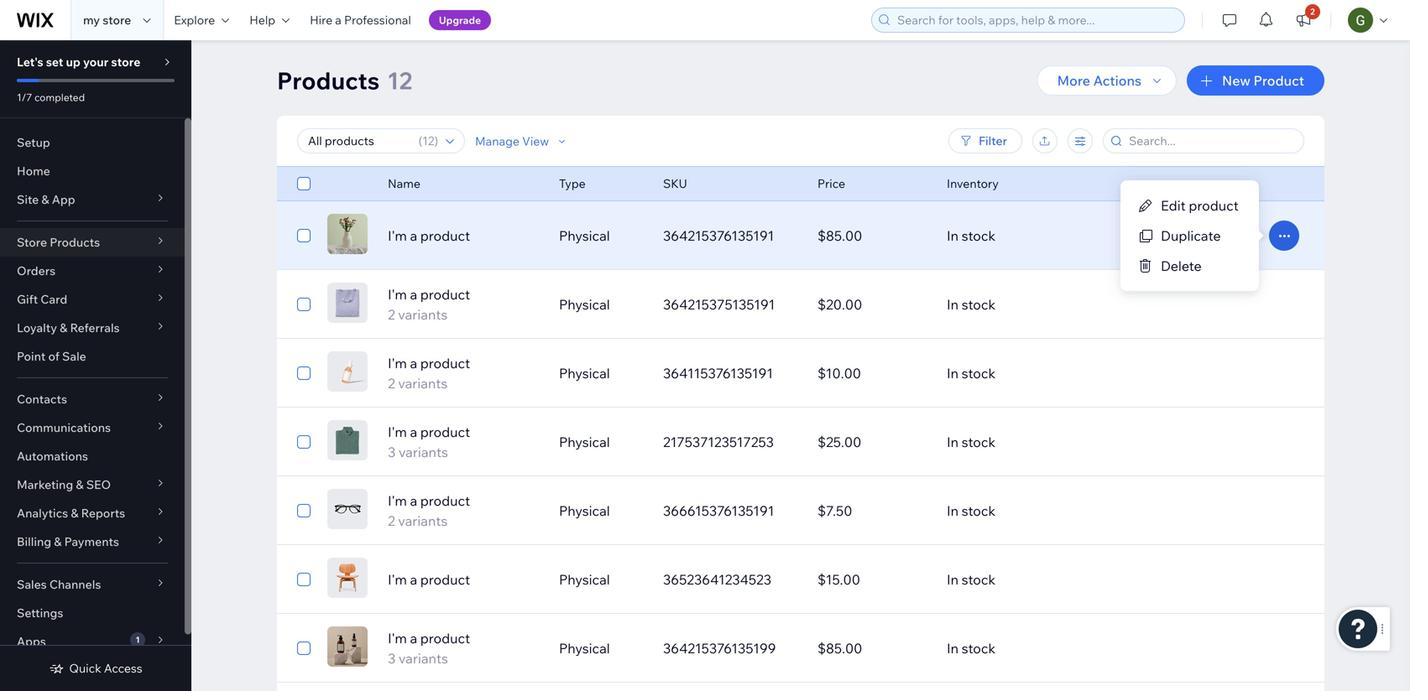 Task type: describe. For each thing, give the bounding box(es) containing it.
1 i'm from the top
[[388, 227, 407, 244]]

stock for 364215375135191
[[962, 296, 996, 313]]

filter button
[[949, 128, 1022, 154]]

billing & payments button
[[0, 528, 185, 557]]

edit product
[[1161, 197, 1239, 214]]

price
[[818, 176, 845, 191]]

i'm a product 2 variants for 364215375135191
[[388, 286, 470, 323]]

sidebar element
[[0, 40, 191, 692]]

point
[[17, 349, 46, 364]]

your
[[83, 55, 109, 69]]

i'm a product 3 variants for 364215376135199
[[388, 630, 470, 667]]

364215376135199 link
[[653, 629, 808, 669]]

actions
[[1094, 72, 1142, 89]]

set
[[46, 55, 63, 69]]

setup
[[17, 135, 50, 150]]

in stock link for 217537123517253
[[937, 422, 1254, 463]]

physical link for 364215375135191
[[549, 285, 653, 325]]

stock for 364215376135199
[[962, 641, 996, 657]]

help
[[249, 13, 275, 27]]

12 for ( 12 )
[[422, 133, 434, 148]]

physical for 364215376135199
[[559, 641, 610, 657]]

364215375135191
[[663, 296, 775, 313]]

( 12 )
[[419, 133, 438, 148]]

setup link
[[0, 128, 185, 157]]

edit
[[1161, 197, 1186, 214]]

in stock for 36523641234523
[[947, 572, 996, 588]]

364115376135191
[[663, 365, 773, 382]]

menu containing edit product
[[1121, 191, 1259, 281]]

i'm a product 2 variants for 364115376135191
[[388, 355, 470, 392]]

1
[[136, 635, 140, 646]]

0 vertical spatial store
[[103, 13, 131, 27]]

delete
[[1161, 258, 1202, 275]]

billing
[[17, 535, 51, 549]]

$7.50 link
[[808, 491, 937, 531]]

upgrade button
[[429, 10, 491, 30]]

physical link for 366615376135191
[[549, 491, 653, 531]]

i'm a product link for 36523641234523
[[378, 570, 549, 590]]

in stock link for 36523641234523
[[937, 560, 1254, 600]]

new product button
[[1187, 65, 1325, 96]]

sale
[[62, 349, 86, 364]]

in stock for 364115376135191
[[947, 365, 996, 382]]

$25.00 link
[[808, 422, 937, 463]]

filter
[[979, 133, 1007, 148]]

let's set up your store
[[17, 55, 141, 69]]

manage view button
[[475, 134, 569, 149]]

364215376135191 link
[[653, 216, 808, 256]]

364215376135199
[[663, 641, 776, 657]]

variants for 364215376135199
[[399, 651, 448, 667]]

upgrade
[[439, 14, 481, 26]]

product
[[1254, 72, 1305, 89]]

hire a professional
[[310, 13, 411, 27]]

& for marketing
[[76, 478, 84, 492]]

settings
[[17, 606, 63, 621]]

sales
[[17, 578, 47, 592]]

stock for 36523641234523
[[962, 572, 996, 588]]

36523641234523
[[663, 572, 772, 588]]

364115376135191 link
[[653, 353, 808, 394]]

of
[[48, 349, 60, 364]]

products 12
[[277, 66, 412, 95]]

my store
[[83, 13, 131, 27]]

referrals
[[70, 321, 120, 335]]

2 for 364115376135191
[[388, 375, 395, 392]]

i'm a product for 364215376135191
[[388, 227, 470, 244]]

1/7 completed
[[17, 91, 85, 104]]

billing & payments
[[17, 535, 119, 549]]

$15.00 link
[[808, 560, 937, 600]]

3 for 364215376135199
[[388, 651, 396, 667]]

i'm for 364115376135191
[[388, 355, 407, 372]]

in stock for 364215376135199
[[947, 641, 996, 657]]

physical link for 364215376135199
[[549, 629, 653, 669]]

217537123517253
[[663, 434, 774, 451]]

i'm a product for 36523641234523
[[388, 572, 470, 588]]

& for site
[[41, 192, 49, 207]]

site
[[17, 192, 39, 207]]

1/7
[[17, 91, 32, 104]]

automations
[[17, 449, 88, 464]]

in for 364215376135191
[[947, 227, 959, 244]]

366615376135191 link
[[653, 491, 808, 531]]

contacts button
[[0, 385, 185, 414]]

2 for 366615376135191
[[388, 513, 395, 530]]

stock for 366615376135191
[[962, 503, 996, 520]]

in for 364215375135191
[[947, 296, 959, 313]]

i'm a product 2 variants for 366615376135191
[[388, 493, 470, 530]]

hire a professional link
[[300, 0, 421, 40]]

manage view
[[475, 134, 549, 148]]

edit product button
[[1121, 191, 1259, 221]]

Search for tools, apps, help & more... field
[[892, 8, 1179, 32]]

in stock for 364215376135191
[[947, 227, 996, 244]]

view
[[522, 134, 549, 148]]

new product
[[1222, 72, 1305, 89]]

in stock for 366615376135191
[[947, 503, 996, 520]]

physical link for 364115376135191
[[549, 353, 653, 394]]

name
[[388, 176, 421, 191]]

6 i'm from the top
[[388, 572, 407, 588]]

366615376135191
[[663, 503, 774, 520]]

$25.00
[[818, 434, 862, 451]]

store products button
[[0, 228, 185, 257]]

217537123517253 link
[[653, 422, 808, 463]]

physical for 366615376135191
[[559, 503, 610, 520]]

physical link for 36523641234523
[[549, 560, 653, 600]]

more
[[1057, 72, 1091, 89]]

physical for 364215375135191
[[559, 296, 610, 313]]

physical for 217537123517253
[[559, 434, 610, 451]]

sales channels
[[17, 578, 101, 592]]

home link
[[0, 157, 185, 186]]

communications
[[17, 421, 111, 435]]

store products
[[17, 235, 100, 250]]

help button
[[239, 0, 300, 40]]

duplicate button
[[1121, 221, 1259, 251]]

point of sale
[[17, 349, 86, 364]]

variants for 366615376135191
[[398, 513, 448, 530]]

$15.00
[[818, 572, 860, 588]]

in stock for 364215375135191
[[947, 296, 996, 313]]

site & app button
[[0, 186, 185, 214]]



Task type: locate. For each thing, give the bounding box(es) containing it.
2 $85.00 from the top
[[818, 641, 863, 657]]

i'm for 366615376135191
[[388, 493, 407, 510]]

& right 'site'
[[41, 192, 49, 207]]

None checkbox
[[297, 363, 311, 384], [297, 432, 311, 452], [297, 501, 311, 521], [297, 639, 311, 659], [297, 363, 311, 384], [297, 432, 311, 452], [297, 501, 311, 521], [297, 639, 311, 659]]

2 in stock from the top
[[947, 296, 996, 313]]

364215376135191
[[663, 227, 774, 244]]

3 stock from the top
[[962, 365, 996, 382]]

4 physical from the top
[[559, 434, 610, 451]]

gift card button
[[0, 285, 185, 314]]

i'm a product
[[388, 227, 470, 244], [388, 572, 470, 588]]

6 in from the top
[[947, 572, 959, 588]]

quick
[[69, 662, 101, 676]]

$20.00
[[818, 296, 862, 313]]

store right your
[[111, 55, 141, 69]]

6 physical from the top
[[559, 572, 610, 588]]

Search... field
[[1124, 129, 1299, 153]]

1 vertical spatial 12
[[422, 133, 434, 148]]

1 in from the top
[[947, 227, 959, 244]]

variants for 364215375135191
[[398, 306, 448, 323]]

&
[[41, 192, 49, 207], [60, 321, 67, 335], [76, 478, 84, 492], [71, 506, 79, 521], [54, 535, 62, 549]]

$85.00 link down the price
[[808, 216, 937, 256]]

1 horizontal spatial 12
[[422, 133, 434, 148]]

3 variants from the top
[[399, 444, 448, 461]]

point of sale link
[[0, 343, 185, 371]]

physical for 36523641234523
[[559, 572, 610, 588]]

5 physical link from the top
[[549, 491, 653, 531]]

stock for 364215376135191
[[962, 227, 996, 244]]

$85.00 down the price
[[818, 227, 863, 244]]

2 i'm a product from the top
[[388, 572, 470, 588]]

physical link for 217537123517253
[[549, 422, 653, 463]]

1 variants from the top
[[398, 306, 448, 323]]

$85.00 for 364215376135191
[[818, 227, 863, 244]]

1 vertical spatial i'm a product 2 variants
[[388, 355, 470, 392]]

$85.00 link down $15.00 link
[[808, 629, 937, 669]]

1 vertical spatial 3
[[388, 651, 396, 667]]

gift
[[17, 292, 38, 307]]

0 vertical spatial 12
[[387, 66, 412, 95]]

0 vertical spatial 3
[[388, 444, 396, 461]]

settings link
[[0, 599, 185, 628]]

0 vertical spatial i'm a product 2 variants
[[388, 286, 470, 323]]

$85.00
[[818, 227, 863, 244], [818, 641, 863, 657]]

i'm a product link
[[378, 226, 549, 246], [378, 570, 549, 590]]

i'm a product link for 364215376135191
[[378, 226, 549, 246]]

in stock link for 364215376135199
[[937, 629, 1254, 669]]

$7.50
[[818, 503, 852, 520]]

& for billing
[[54, 535, 62, 549]]

1 vertical spatial $85.00
[[818, 641, 863, 657]]

new
[[1222, 72, 1251, 89]]

products down hire in the left of the page
[[277, 66, 380, 95]]

& inside popup button
[[41, 192, 49, 207]]

stock for 364115376135191
[[962, 365, 996, 382]]

stock
[[962, 227, 996, 244], [962, 296, 996, 313], [962, 365, 996, 382], [962, 434, 996, 451], [962, 503, 996, 520], [962, 572, 996, 588], [962, 641, 996, 657]]

3 in stock link from the top
[[937, 353, 1254, 394]]

0 vertical spatial products
[[277, 66, 380, 95]]

4 stock from the top
[[962, 434, 996, 451]]

2 i'm a product link from the top
[[378, 570, 549, 590]]

apps
[[17, 635, 46, 649]]

inventory
[[947, 176, 999, 191]]

2 vertical spatial i'm a product 2 variants
[[388, 493, 470, 530]]

2 i'm from the top
[[388, 286, 407, 303]]

marketing
[[17, 478, 73, 492]]

2 in stock link from the top
[[937, 285, 1254, 325]]

4 i'm from the top
[[388, 424, 407, 441]]

& for analytics
[[71, 506, 79, 521]]

store
[[103, 13, 131, 27], [111, 55, 141, 69]]

in stock link for 364215376135191
[[937, 216, 1254, 256]]

explore
[[174, 13, 215, 27]]

in stock link for 364215375135191
[[937, 285, 1254, 325]]

in for 364115376135191
[[947, 365, 959, 382]]

6 in stock link from the top
[[937, 560, 1254, 600]]

i'm a product 3 variants for 217537123517253
[[388, 424, 470, 461]]

automations link
[[0, 442, 185, 471]]

physical link for 364215376135191
[[549, 216, 653, 256]]

5 in stock from the top
[[947, 503, 996, 520]]

5 variants from the top
[[399, 651, 448, 667]]

product inside button
[[1189, 197, 1239, 214]]

$10.00
[[818, 365, 861, 382]]

2 3 from the top
[[388, 651, 396, 667]]

& left seo
[[76, 478, 84, 492]]

i'm for 364215376135199
[[388, 630, 407, 647]]

duplicate
[[1161, 227, 1221, 244]]

2 i'm a product 2 variants from the top
[[388, 355, 470, 392]]

2 stock from the top
[[962, 296, 996, 313]]

2 i'm a product 3 variants from the top
[[388, 630, 470, 667]]

variants
[[398, 306, 448, 323], [398, 375, 448, 392], [399, 444, 448, 461], [398, 513, 448, 530], [399, 651, 448, 667]]

)
[[434, 133, 438, 148]]

& for loyalty
[[60, 321, 67, 335]]

2 physical link from the top
[[549, 285, 653, 325]]

2 $85.00 link from the top
[[808, 629, 937, 669]]

i'm for 217537123517253
[[388, 424, 407, 441]]

1 vertical spatial i'm a product 3 variants
[[388, 630, 470, 667]]

& inside popup button
[[54, 535, 62, 549]]

in stock link for 364115376135191
[[937, 353, 1254, 394]]

stock for 217537123517253
[[962, 434, 996, 451]]

2 in from the top
[[947, 296, 959, 313]]

type
[[559, 176, 586, 191]]

in for 366615376135191
[[947, 503, 959, 520]]

1 horizontal spatial products
[[277, 66, 380, 95]]

menu
[[1121, 191, 1259, 281]]

$85.00 link for 364215376135191
[[808, 216, 937, 256]]

contacts
[[17, 392, 67, 407]]

$85.00 link
[[808, 216, 937, 256], [808, 629, 937, 669]]

6 stock from the top
[[962, 572, 996, 588]]

7 physical link from the top
[[549, 629, 653, 669]]

4 in from the top
[[947, 434, 959, 451]]

7 i'm from the top
[[388, 630, 407, 647]]

products
[[277, 66, 380, 95], [50, 235, 100, 250]]

variants for 364115376135191
[[398, 375, 448, 392]]

1 i'm a product 3 variants from the top
[[388, 424, 470, 461]]

364215375135191 link
[[653, 285, 808, 325]]

completed
[[34, 91, 85, 104]]

more actions button
[[1037, 65, 1177, 96]]

analytics & reports button
[[0, 499, 185, 528]]

5 in from the top
[[947, 503, 959, 520]]

7 physical from the top
[[559, 641, 610, 657]]

0 vertical spatial i'm a product link
[[378, 226, 549, 246]]

1 i'm a product 2 variants from the top
[[388, 286, 470, 323]]

gift card
[[17, 292, 67, 307]]

5 i'm from the top
[[388, 493, 407, 510]]

1 $85.00 from the top
[[818, 227, 863, 244]]

products up orders dropdown button
[[50, 235, 100, 250]]

0 vertical spatial i'm a product
[[388, 227, 470, 244]]

3 in stock from the top
[[947, 365, 996, 382]]

2 variants from the top
[[398, 375, 448, 392]]

analytics
[[17, 506, 68, 521]]

seo
[[86, 478, 111, 492]]

7 stock from the top
[[962, 641, 996, 657]]

& left reports
[[71, 506, 79, 521]]

6 in stock from the top
[[947, 572, 996, 588]]

5 physical from the top
[[559, 503, 610, 520]]

7 in from the top
[[947, 641, 959, 657]]

1 i'm a product from the top
[[388, 227, 470, 244]]

12
[[387, 66, 412, 95], [422, 133, 434, 148]]

i'm
[[388, 227, 407, 244], [388, 286, 407, 303], [388, 355, 407, 372], [388, 424, 407, 441], [388, 493, 407, 510], [388, 572, 407, 588], [388, 630, 407, 647]]

1 physical link from the top
[[549, 216, 653, 256]]

2 inside button
[[1311, 6, 1315, 17]]

5 stock from the top
[[962, 503, 996, 520]]

variants for 217537123517253
[[399, 444, 448, 461]]

None checkbox
[[297, 174, 311, 194], [297, 226, 311, 246], [297, 295, 311, 315], [297, 570, 311, 590], [297, 174, 311, 194], [297, 226, 311, 246], [297, 295, 311, 315], [297, 570, 311, 590]]

loyalty & referrals button
[[0, 314, 185, 343]]

reports
[[81, 506, 125, 521]]

professional
[[344, 13, 411, 27]]

communications button
[[0, 414, 185, 442]]

Unsaved view field
[[303, 129, 414, 153]]

7 in stock link from the top
[[937, 629, 1254, 669]]

$85.00 down $15.00
[[818, 641, 863, 657]]

i'm a product 3 variants
[[388, 424, 470, 461], [388, 630, 470, 667]]

in stock link
[[937, 216, 1254, 256], [937, 285, 1254, 325], [937, 353, 1254, 394], [937, 422, 1254, 463], [937, 491, 1254, 531], [937, 560, 1254, 600], [937, 629, 1254, 669]]

3 for 217537123517253
[[388, 444, 396, 461]]

loyalty & referrals
[[17, 321, 120, 335]]

physical link
[[549, 216, 653, 256], [549, 285, 653, 325], [549, 353, 653, 394], [549, 422, 653, 463], [549, 491, 653, 531], [549, 560, 653, 600], [549, 629, 653, 669]]

1 in stock link from the top
[[937, 216, 1254, 256]]

0 horizontal spatial products
[[50, 235, 100, 250]]

1 vertical spatial products
[[50, 235, 100, 250]]

$20.00 link
[[808, 285, 937, 325]]

12 down professional
[[387, 66, 412, 95]]

store inside sidebar element
[[111, 55, 141, 69]]

more actions
[[1057, 72, 1142, 89]]

store right my
[[103, 13, 131, 27]]

product
[[1189, 197, 1239, 214], [420, 227, 470, 244], [420, 286, 470, 303], [420, 355, 470, 372], [420, 424, 470, 441], [420, 493, 470, 510], [420, 572, 470, 588], [420, 630, 470, 647]]

3 i'm a product 2 variants from the top
[[388, 493, 470, 530]]

0 vertical spatial i'm a product 3 variants
[[388, 424, 470, 461]]

& right loyalty
[[60, 321, 67, 335]]

6 physical link from the top
[[549, 560, 653, 600]]

physical for 364115376135191
[[559, 365, 610, 382]]

$85.00 link for 364215376135199
[[808, 629, 937, 669]]

2 button
[[1285, 0, 1322, 40]]

4 physical link from the top
[[549, 422, 653, 463]]

up
[[66, 55, 80, 69]]

quick access
[[69, 662, 142, 676]]

3 i'm from the top
[[388, 355, 407, 372]]

4 in stock from the top
[[947, 434, 996, 451]]

1 physical from the top
[[559, 227, 610, 244]]

0 horizontal spatial 12
[[387, 66, 412, 95]]

$85.00 for 364215376135199
[[818, 641, 863, 657]]

4 in stock link from the top
[[937, 422, 1254, 463]]

12 for products 12
[[387, 66, 412, 95]]

5 in stock link from the top
[[937, 491, 1254, 531]]

manage
[[475, 134, 520, 148]]

12 left manage on the top of page
[[422, 133, 434, 148]]

1 $85.00 link from the top
[[808, 216, 937, 256]]

card
[[41, 292, 67, 307]]

1 vertical spatial store
[[111, 55, 141, 69]]

2 physical from the top
[[559, 296, 610, 313]]

marketing & seo
[[17, 478, 111, 492]]

1 in stock from the top
[[947, 227, 996, 244]]

& right billing
[[54, 535, 62, 549]]

2
[[1311, 6, 1315, 17], [388, 306, 395, 323], [388, 375, 395, 392], [388, 513, 395, 530]]

sales channels button
[[0, 571, 185, 599]]

1 i'm a product link from the top
[[378, 226, 549, 246]]

1 vertical spatial i'm a product
[[388, 572, 470, 588]]

0 vertical spatial $85.00 link
[[808, 216, 937, 256]]

in
[[947, 227, 959, 244], [947, 296, 959, 313], [947, 365, 959, 382], [947, 434, 959, 451], [947, 503, 959, 520], [947, 572, 959, 588], [947, 641, 959, 657]]

products inside dropdown button
[[50, 235, 100, 250]]

3 physical link from the top
[[549, 353, 653, 394]]

3 in from the top
[[947, 365, 959, 382]]

in for 217537123517253
[[947, 434, 959, 451]]

2 for 364215375135191
[[388, 306, 395, 323]]

1 vertical spatial i'm a product link
[[378, 570, 549, 590]]

0 vertical spatial $85.00
[[818, 227, 863, 244]]

in for 36523641234523
[[947, 572, 959, 588]]

4 variants from the top
[[398, 513, 448, 530]]

$10.00 link
[[808, 353, 937, 394]]

payments
[[64, 535, 119, 549]]

3 physical from the top
[[559, 365, 610, 382]]

i'm for 364215375135191
[[388, 286, 407, 303]]

loyalty
[[17, 321, 57, 335]]

7 in stock from the top
[[947, 641, 996, 657]]

physical for 364215376135191
[[559, 227, 610, 244]]

in stock for 217537123517253
[[947, 434, 996, 451]]

1 3 from the top
[[388, 444, 396, 461]]

in for 364215376135199
[[947, 641, 959, 657]]

1 stock from the top
[[962, 227, 996, 244]]

channels
[[49, 578, 101, 592]]

access
[[104, 662, 142, 676]]

in stock link for 366615376135191
[[937, 491, 1254, 531]]

1 vertical spatial $85.00 link
[[808, 629, 937, 669]]

store
[[17, 235, 47, 250]]



Task type: vqa. For each thing, say whether or not it's contained in the screenshot.
Products to the right
yes



